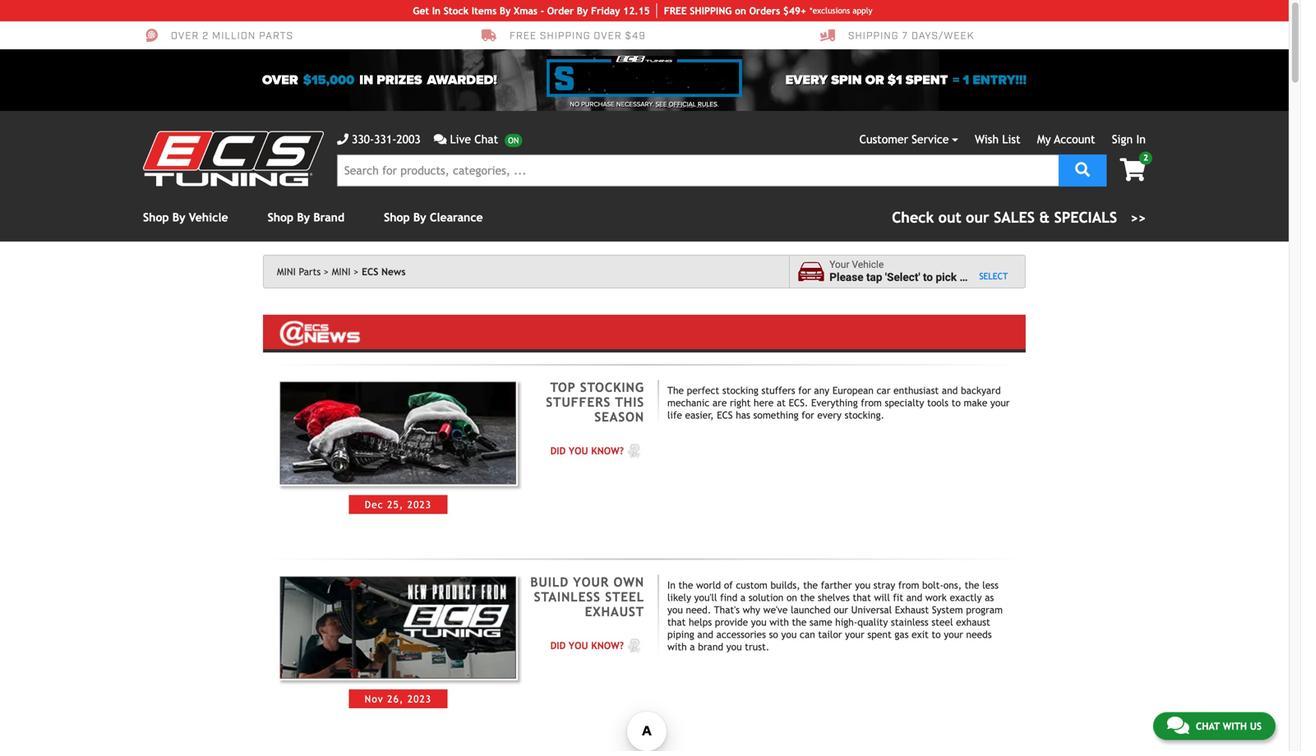 Task type: describe. For each thing, give the bounding box(es) containing it.
own
[[614, 575, 645, 590]]

'select'
[[885, 271, 920, 284]]

did you know? for steel
[[550, 640, 624, 651]]

build your own stainless steel exhaust image
[[278, 575, 518, 681]]

330-331-2003 link
[[337, 131, 421, 148]]

stuffers
[[762, 385, 796, 396]]

you down why
[[751, 617, 767, 628]]

universal
[[851, 604, 892, 616]]

1 vertical spatial that
[[668, 617, 686, 628]]

find
[[720, 592, 738, 603]]

spin
[[831, 72, 862, 88]]

2 vertical spatial and
[[697, 629, 714, 640]]

solution
[[749, 592, 784, 603]]

$15,000
[[303, 72, 355, 88]]

*exclusions
[[810, 6, 850, 15]]

build your own stainless steel exhaust
[[531, 575, 645, 619]]

shopping cart image
[[1120, 158, 1146, 181]]

car
[[877, 385, 891, 396]]

in for get
[[432, 5, 441, 16]]

need.
[[686, 604, 711, 616]]

your inside build your own stainless steel exhaust
[[573, 575, 609, 590]]

7
[[902, 29, 908, 43]]

steel
[[605, 590, 645, 605]]

list
[[1002, 133, 1021, 146]]

every
[[786, 72, 828, 88]]

shelves
[[818, 592, 850, 603]]

mini for mini parts
[[277, 266, 296, 277]]

your vehicle please tap 'select' to pick a vehicle
[[830, 259, 1004, 284]]

exactly
[[950, 592, 982, 603]]

the perfect stocking stuffers for any european car enthusiast and backyard mechanic are right here at ecs.   everything from specialty tools to make your life easier, ecs has something for every stocking.
[[668, 385, 1010, 421]]

over $15,000 in prizes
[[262, 72, 422, 88]]

shipping 7 days/week
[[848, 29, 974, 43]]

mini parts link
[[277, 266, 329, 277]]

0 vertical spatial on
[[735, 5, 746, 16]]

ecs.
[[789, 397, 808, 409]]

a inside your vehicle please tap 'select' to pick a vehicle
[[960, 271, 966, 284]]

needs
[[966, 629, 992, 640]]

million
[[212, 29, 256, 43]]

shop by vehicle
[[143, 211, 228, 224]]

dec
[[365, 499, 384, 510]]

farther
[[821, 580, 852, 591]]

1
[[963, 72, 969, 88]]

build your own stainless steel exhaust link
[[531, 575, 645, 619]]

sign
[[1112, 133, 1133, 146]]

easier,
[[685, 410, 714, 421]]

builds,
[[771, 580, 800, 591]]

or
[[865, 72, 884, 88]]

from inside the perfect stocking stuffers for any european car enthusiast and backyard mechanic are right here at ecs.   everything from specialty tools to make your life easier, ecs has something for every stocking.
[[861, 397, 882, 409]]

wish list
[[975, 133, 1021, 146]]

2023 for build your own stainless steel exhaust
[[408, 694, 432, 705]]

comments image
[[434, 134, 447, 145]]

you down accessories
[[726, 641, 742, 653]]

.
[[718, 100, 719, 109]]

stainless
[[534, 590, 601, 605]]

enthusiast
[[894, 385, 939, 396]]

parts
[[299, 266, 321, 277]]

did you know? for season
[[550, 445, 624, 457]]

nov
[[365, 694, 384, 705]]

tap
[[866, 271, 883, 284]]

ecs tuning 'spin to win' contest logo image
[[547, 56, 742, 97]]

&
[[1040, 209, 1050, 226]]

life
[[668, 410, 682, 421]]

get in stock items by xmas - order by friday 12.15
[[413, 5, 650, 16]]

by for shop by clearance
[[413, 211, 426, 224]]

2 inside 2 link
[[1144, 153, 1148, 162]]

sales & specials link
[[892, 206, 1146, 229]]

you down likely
[[668, 604, 683, 616]]

comments image
[[1167, 715, 1189, 734]]

of
[[724, 580, 733, 591]]

$1
[[888, 72, 902, 88]]

the
[[668, 385, 684, 396]]

0 vertical spatial chat
[[475, 133, 498, 146]]

1 vertical spatial for
[[802, 410, 815, 421]]

exhaust inside build your own stainless steel exhaust
[[585, 605, 645, 619]]

1 horizontal spatial with
[[770, 617, 789, 628]]

shipping
[[540, 29, 591, 43]]

piping
[[668, 629, 695, 640]]

get
[[413, 5, 429, 16]]

chat with us link
[[1153, 711, 1276, 739]]

mini for the mini link
[[332, 266, 351, 277]]

to inside your vehicle please tap 'select' to pick a vehicle
[[923, 271, 933, 284]]

provide
[[715, 617, 748, 628]]

know? for steel
[[591, 640, 624, 651]]

backyard
[[961, 385, 1001, 396]]

search image
[[1076, 162, 1090, 177]]

spent inside in the world of custom builds, the farther you stray from bolt-ons, the less likely you'll find a solution on the shelves that will fit and work exactly as you need.   that's why we've launched our universal exhaust system program that helps provide you with the same high-quality stainless steel exhaust piping and accessories so you can tailor your spent gas exit to your needs with a brand you trust.
[[868, 629, 892, 640]]

over 2 million parts
[[171, 29, 293, 43]]

shop by vehicle link
[[143, 211, 228, 224]]

perfect
[[687, 385, 720, 396]]

entry!!!
[[973, 72, 1027, 88]]

as
[[985, 592, 994, 603]]

likely
[[668, 592, 691, 603]]

6 image for top stocking stuffers this season
[[624, 443, 645, 459]]

your inside your vehicle please tap 'select' to pick a vehicle
[[830, 259, 850, 271]]

ecs news
[[362, 266, 406, 277]]

shop for shop by clearance
[[384, 211, 410, 224]]

in the world of custom builds, the farther you stray from bolt-ons, the less likely you'll find a solution on the shelves that will fit and work exactly as you need.   that's why we've launched our universal exhaust system program that helps provide you with the same high-quality stainless steel exhaust piping and accessories so you can tailor your spent gas exit to your needs with a brand you trust.
[[668, 580, 1003, 653]]

please
[[830, 271, 864, 284]]

stainless
[[891, 617, 929, 628]]

see
[[656, 100, 667, 109]]

tailor
[[818, 629, 842, 640]]

us
[[1250, 720, 1262, 731]]

launched
[[791, 604, 831, 616]]

did for top stocking stuffers this season
[[550, 445, 566, 457]]

=
[[953, 72, 960, 88]]

-
[[541, 5, 544, 16]]

xmas
[[514, 5, 538, 16]]

parts
[[259, 29, 293, 43]]

to inside in the world of custom builds, the farther you stray from bolt-ons, the less likely you'll find a solution on the shelves that will fit and work exactly as you need.   that's why we've launched our universal exhaust system program that helps provide you with the same high-quality stainless steel exhaust piping and accessories so you can tailor your spent gas exit to your needs with a brand you trust.
[[932, 629, 941, 640]]

sales
[[994, 209, 1035, 226]]

0 vertical spatial that
[[853, 592, 871, 603]]

at
[[777, 397, 786, 409]]

to inside the perfect stocking stuffers for any european car enthusiast and backyard mechanic are right here at ecs.   everything from specialty tools to make your life easier, ecs has something for every stocking.
[[952, 397, 961, 409]]

ecs inside the perfect stocking stuffers for any european car enthusiast and backyard mechanic are right here at ecs.   everything from specialty tools to make your life easier, ecs has something for every stocking.
[[717, 410, 733, 421]]

0 horizontal spatial a
[[690, 641, 695, 653]]

in inside in the world of custom builds, the farther you stray from bolt-ons, the less likely you'll find a solution on the shelves that will fit and work exactly as you need.   that's why we've launched our universal exhaust system program that helps provide you with the same high-quality stainless steel exhaust piping and accessories so you can tailor your spent gas exit to your needs with a brand you trust.
[[668, 580, 676, 591]]

on inside in the world of custom builds, the farther you stray from bolt-ons, the less likely you'll find a solution on the shelves that will fit and work exactly as you need.   that's why we've launched our universal exhaust system program that helps provide you with the same high-quality stainless steel exhaust piping and accessories so you can tailor your spent gas exit to your needs with a brand you trust.
[[787, 592, 797, 603]]



Task type: locate. For each thing, give the bounding box(es) containing it.
exhaust inside in the world of custom builds, the farther you stray from bolt-ons, the less likely you'll find a solution on the shelves that will fit and work exactly as you need.   that's why we've launched our universal exhaust system program that helps provide you with the same high-quality stainless steel exhaust piping and accessories so you can tailor your spent gas exit to your needs with a brand you trust.
[[895, 604, 929, 616]]

1 horizontal spatial over
[[262, 72, 298, 88]]

your inside the perfect stocking stuffers for any european car enthusiast and backyard mechanic are right here at ecs.   everything from specialty tools to make your life easier, ecs has something for every stocking.
[[991, 397, 1010, 409]]

1 vertical spatial in
[[1137, 133, 1146, 146]]

my
[[1037, 133, 1051, 146]]

6 image
[[624, 443, 645, 459], [624, 637, 645, 654]]

2 did from the top
[[550, 640, 566, 651]]

know? down season
[[591, 445, 624, 457]]

over down parts
[[262, 72, 298, 88]]

2 vertical spatial to
[[932, 629, 941, 640]]

1 vertical spatial 6 image
[[624, 637, 645, 654]]

over for over 2 million parts
[[171, 29, 199, 43]]

in
[[359, 72, 373, 88]]

0 horizontal spatial mini
[[277, 266, 296, 277]]

1 horizontal spatial ecs
[[717, 410, 733, 421]]

2 horizontal spatial in
[[1137, 133, 1146, 146]]

1 horizontal spatial and
[[907, 592, 923, 603]]

vehicle inside your vehicle please tap 'select' to pick a vehicle
[[852, 259, 884, 271]]

know?
[[591, 445, 624, 457], [591, 640, 624, 651]]

0 vertical spatial to
[[923, 271, 933, 284]]

from up stocking.
[[861, 397, 882, 409]]

that up piping
[[668, 617, 686, 628]]

1 vertical spatial your
[[573, 575, 609, 590]]

0 horizontal spatial chat
[[475, 133, 498, 146]]

0 horizontal spatial your
[[845, 629, 865, 640]]

2 link
[[1107, 152, 1153, 183]]

custom
[[736, 580, 768, 591]]

your down steel
[[944, 629, 963, 640]]

with down the we've
[[770, 617, 789, 628]]

and inside the perfect stocking stuffers for any european car enthusiast and backyard mechanic are right here at ecs.   everything from specialty tools to make your life easier, ecs has something for every stocking.
[[942, 385, 958, 396]]

1 vertical spatial over
[[262, 72, 298, 88]]

from inside in the world of custom builds, the farther you stray from bolt-ons, the less likely you'll find a solution on the shelves that will fit and work exactly as you need.   that's why we've launched our universal exhaust system program that helps provide you with the same high-quality stainless steel exhaust piping and accessories so you can tailor your spent gas exit to your needs with a brand you trust.
[[898, 580, 919, 591]]

2 you from the top
[[569, 640, 588, 651]]

did you know? down season
[[550, 445, 624, 457]]

0 vertical spatial 6 image
[[624, 443, 645, 459]]

2 2023 from the top
[[408, 694, 432, 705]]

2 6 image from the top
[[624, 637, 645, 654]]

1 did from the top
[[550, 445, 566, 457]]

0 vertical spatial for
[[798, 385, 811, 396]]

you for season
[[569, 445, 588, 457]]

to down steel
[[932, 629, 941, 640]]

2023 for top stocking stuffers this season
[[408, 499, 432, 510]]

1 vertical spatial 2023
[[408, 694, 432, 705]]

2 horizontal spatial and
[[942, 385, 958, 396]]

mini parts
[[277, 266, 321, 277]]

1 horizontal spatial shop
[[268, 211, 294, 224]]

brand
[[698, 641, 724, 653]]

customer service button
[[860, 131, 959, 148]]

0 vertical spatial 2023
[[408, 499, 432, 510]]

you right 'so'
[[781, 629, 797, 640]]

shop for shop by brand
[[268, 211, 294, 224]]

news
[[381, 266, 406, 277]]

1 6 image from the top
[[624, 443, 645, 459]]

2 exhaust from the left
[[585, 605, 645, 619]]

0 horizontal spatial from
[[861, 397, 882, 409]]

0 vertical spatial vehicle
[[189, 211, 228, 224]]

1 horizontal spatial exhaust
[[895, 604, 929, 616]]

wish
[[975, 133, 999, 146]]

1 horizontal spatial in
[[668, 580, 676, 591]]

1 2023 from the top
[[408, 499, 432, 510]]

1 vertical spatial 2
[[1144, 153, 1148, 162]]

1 vertical spatial you
[[569, 640, 588, 651]]

0 vertical spatial over
[[171, 29, 199, 43]]

you down stuffers
[[569, 445, 588, 457]]

1 horizontal spatial chat
[[1196, 720, 1220, 731]]

2023 right the 25,
[[408, 499, 432, 510]]

a right the find
[[741, 592, 746, 603]]

0 vertical spatial ecs
[[362, 266, 378, 277]]

top stocking stuffers this season link
[[546, 380, 645, 425]]

right
[[730, 397, 751, 409]]

by left brand
[[297, 211, 310, 224]]

you
[[855, 580, 871, 591], [668, 604, 683, 616], [751, 617, 767, 628], [781, 629, 797, 640], [726, 641, 742, 653]]

0 vertical spatial a
[[960, 271, 966, 284]]

mini link
[[332, 266, 359, 277]]

my account link
[[1037, 133, 1096, 146]]

1 vertical spatial vehicle
[[852, 259, 884, 271]]

on
[[735, 5, 746, 16], [787, 592, 797, 603]]

0 vertical spatial you
[[569, 445, 588, 457]]

by left xmas
[[500, 5, 511, 16]]

to left pick
[[923, 271, 933, 284]]

by for shop by brand
[[297, 211, 310, 224]]

free shipping over $49
[[510, 29, 646, 43]]

did for build your own stainless steel exhaust
[[550, 640, 566, 651]]

0 horizontal spatial vehicle
[[189, 211, 228, 224]]

accessories
[[717, 629, 766, 640]]

0 horizontal spatial with
[[668, 641, 687, 653]]

we've
[[763, 604, 788, 616]]

ping
[[710, 5, 732, 16]]

shipping
[[848, 29, 899, 43]]

over for over $15,000 in prizes
[[262, 72, 298, 88]]

that up universal
[[853, 592, 871, 603]]

with inside chat with us 'link'
[[1223, 720, 1247, 731]]

1 horizontal spatial on
[[787, 592, 797, 603]]

chat right live
[[475, 133, 498, 146]]

6 image for build your own stainless steel exhaust
[[624, 637, 645, 654]]

1 horizontal spatial your
[[830, 259, 850, 271]]

vehicle down ecs tuning image
[[189, 211, 228, 224]]

0 vertical spatial in
[[432, 5, 441, 16]]

over left the million
[[171, 29, 199, 43]]

0 vertical spatial know?
[[591, 445, 624, 457]]

0 horizontal spatial in
[[432, 5, 441, 16]]

your down the backyard
[[991, 397, 1010, 409]]

days/week
[[912, 29, 974, 43]]

less
[[983, 580, 999, 591]]

from up fit at the bottom
[[898, 580, 919, 591]]

over
[[171, 29, 199, 43], [262, 72, 298, 88]]

1 vertical spatial chat
[[1196, 720, 1220, 731]]

on down builds,
[[787, 592, 797, 603]]

chat inside 'link'
[[1196, 720, 1220, 731]]

exhaust down own
[[585, 605, 645, 619]]

1 vertical spatial ecs
[[717, 410, 733, 421]]

0 horizontal spatial shop
[[143, 211, 169, 224]]

and up tools
[[942, 385, 958, 396]]

1 vertical spatial from
[[898, 580, 919, 591]]

helps
[[689, 617, 712, 628]]

your left own
[[573, 575, 609, 590]]

1 vertical spatial did
[[550, 640, 566, 651]]

by down ecs tuning image
[[172, 211, 185, 224]]

free ship ping on orders $49+ *exclusions apply
[[664, 5, 873, 16]]

are
[[713, 397, 727, 409]]

phone image
[[337, 134, 349, 145]]

free
[[510, 29, 537, 43]]

every
[[818, 410, 842, 421]]

1 vertical spatial did you know?
[[550, 640, 624, 651]]

2 horizontal spatial with
[[1223, 720, 1247, 731]]

1 know? from the top
[[591, 445, 624, 457]]

0 horizontal spatial 2
[[202, 29, 209, 43]]

for up the ecs.
[[798, 385, 811, 396]]

you down build your own stainless steel exhaust link
[[569, 640, 588, 651]]

chat with us
[[1196, 720, 1262, 731]]

clearance
[[430, 211, 483, 224]]

1 vertical spatial and
[[907, 592, 923, 603]]

did you know?
[[550, 445, 624, 457], [550, 640, 624, 651]]

chat right comments image
[[1196, 720, 1220, 731]]

see official rules link
[[656, 99, 718, 109]]

exhaust up stainless
[[895, 604, 929, 616]]

ecs left news
[[362, 266, 378, 277]]

items
[[472, 5, 497, 16]]

2 left the million
[[202, 29, 209, 43]]

know? down steel
[[591, 640, 624, 651]]

did down stuffers
[[550, 445, 566, 457]]

spent down quality
[[868, 629, 892, 640]]

2 did you know? from the top
[[550, 640, 624, 651]]

by for shop by vehicle
[[172, 211, 185, 224]]

in right get
[[432, 5, 441, 16]]

1 horizontal spatial from
[[898, 580, 919, 591]]

2 shop from the left
[[268, 211, 294, 224]]

your
[[991, 397, 1010, 409], [845, 629, 865, 640], [944, 629, 963, 640]]

program
[[966, 604, 1003, 616]]

know? for season
[[591, 445, 624, 457]]

in for sign
[[1137, 133, 1146, 146]]

top stocking stuffers this season image
[[278, 380, 518, 486]]

my account
[[1037, 133, 1096, 146]]

1 vertical spatial to
[[952, 397, 961, 409]]

0 horizontal spatial on
[[735, 5, 746, 16]]

over
[[594, 29, 622, 43]]

orders
[[749, 5, 780, 16]]

0 vertical spatial spent
[[906, 72, 948, 88]]

purchase
[[581, 100, 615, 109]]

6 image down season
[[624, 443, 645, 459]]

you for steel
[[569, 640, 588, 651]]

rules
[[698, 100, 718, 109]]

0 horizontal spatial your
[[573, 575, 609, 590]]

your
[[830, 259, 850, 271], [573, 575, 609, 590]]

2 mini from the left
[[332, 266, 351, 277]]

and right fit at the bottom
[[907, 592, 923, 603]]

ecs tuning image
[[143, 131, 324, 186]]

spent
[[906, 72, 948, 88], [868, 629, 892, 640]]

by right 'order'
[[577, 5, 588, 16]]

has
[[736, 410, 751, 421]]

world
[[696, 580, 721, 591]]

by left clearance
[[413, 211, 426, 224]]

0 vertical spatial with
[[770, 617, 789, 628]]

stocking
[[723, 385, 759, 396]]

2 know? from the top
[[591, 640, 624, 651]]

so
[[769, 629, 778, 640]]

a down piping
[[690, 641, 695, 653]]

to right tools
[[952, 397, 961, 409]]

0 horizontal spatial that
[[668, 617, 686, 628]]

1 horizontal spatial that
[[853, 592, 871, 603]]

1 you from the top
[[569, 445, 588, 457]]

stocking.
[[845, 410, 885, 421]]

2 inside over 2 million parts link
[[202, 29, 209, 43]]

$49+
[[783, 5, 807, 16]]

1 mini from the left
[[277, 266, 296, 277]]

2 horizontal spatial a
[[960, 271, 966, 284]]

with left us
[[1223, 720, 1247, 731]]

shop by brand
[[268, 211, 345, 224]]

0 horizontal spatial over
[[171, 29, 199, 43]]

this
[[615, 395, 645, 410]]

you left stray
[[855, 580, 871, 591]]

2 horizontal spatial shop
[[384, 211, 410, 224]]

1 horizontal spatial spent
[[906, 72, 948, 88]]

1 vertical spatial with
[[668, 641, 687, 653]]

specials
[[1054, 209, 1117, 226]]

pick
[[936, 271, 957, 284]]

0 vertical spatial from
[[861, 397, 882, 409]]

2 down sign in link on the top of page
[[1144, 153, 1148, 162]]

0 horizontal spatial and
[[697, 629, 714, 640]]

0 vertical spatial did
[[550, 445, 566, 457]]

in right sign
[[1137, 133, 1146, 146]]

mini right parts on the top left of page
[[332, 266, 351, 277]]

for down the ecs.
[[802, 410, 815, 421]]

1 horizontal spatial mini
[[332, 266, 351, 277]]

spent left =
[[906, 72, 948, 88]]

top stocking stuffers this season
[[546, 380, 645, 425]]

1 horizontal spatial a
[[741, 592, 746, 603]]

1 horizontal spatial 2
[[1144, 153, 1148, 162]]

0 horizontal spatial exhaust
[[585, 605, 645, 619]]

by
[[500, 5, 511, 16], [577, 5, 588, 16], [172, 211, 185, 224], [297, 211, 310, 224], [413, 211, 426, 224]]

1 vertical spatial spent
[[868, 629, 892, 640]]

ecs down are
[[717, 410, 733, 421]]

select link
[[979, 271, 1008, 282]]

1 horizontal spatial vehicle
[[852, 259, 884, 271]]

with down piping
[[668, 641, 687, 653]]

vehicle up tap
[[852, 259, 884, 271]]

1 did you know? from the top
[[550, 445, 624, 457]]

3 shop from the left
[[384, 211, 410, 224]]

0 vertical spatial did you know?
[[550, 445, 624, 457]]

2 vertical spatial a
[[690, 641, 695, 653]]

shop for shop by vehicle
[[143, 211, 169, 224]]

high-
[[835, 617, 858, 628]]

you
[[569, 445, 588, 457], [569, 640, 588, 651]]

european
[[833, 385, 874, 396]]

0 vertical spatial and
[[942, 385, 958, 396]]

$49
[[625, 29, 646, 43]]

free
[[664, 5, 687, 16]]

2 vertical spatial in
[[668, 580, 676, 591]]

your up please
[[830, 259, 850, 271]]

exhaust
[[956, 617, 990, 628]]

dec 25, 2023 link
[[278, 380, 518, 514]]

work
[[926, 592, 947, 603]]

sign in link
[[1112, 133, 1146, 146]]

1 shop from the left
[[143, 211, 169, 224]]

did you know? down build your own stainless steel exhaust link
[[550, 640, 624, 651]]

exit
[[912, 629, 929, 640]]

prizes
[[377, 72, 422, 88]]

will
[[874, 592, 890, 603]]

you'll
[[694, 592, 717, 603]]

fit
[[893, 592, 904, 603]]

1 exhaust from the left
[[895, 604, 929, 616]]

1 vertical spatial on
[[787, 592, 797, 603]]

0 horizontal spatial spent
[[868, 629, 892, 640]]

live chat link
[[434, 131, 522, 148]]

your down high-
[[845, 629, 865, 640]]

mini left parts on the top left of page
[[277, 266, 296, 277]]

wish list link
[[975, 133, 1021, 146]]

Search text field
[[337, 155, 1059, 187]]

official
[[669, 100, 696, 109]]

did down the stainless
[[550, 640, 566, 651]]

2 horizontal spatial your
[[991, 397, 1010, 409]]

nov 26, 2023
[[365, 694, 432, 705]]

quality
[[858, 617, 888, 628]]

live chat
[[450, 133, 498, 146]]

every spin or $1 spent = 1 entry!!!
[[786, 72, 1027, 88]]

on right ping at the right top of page
[[735, 5, 746, 16]]

2 vertical spatial with
[[1223, 720, 1247, 731]]

6 image left piping
[[624, 637, 645, 654]]

vehicle
[[969, 271, 1004, 284]]

2023
[[408, 499, 432, 510], [408, 694, 432, 705]]

1 horizontal spatial your
[[944, 629, 963, 640]]

1 vertical spatial a
[[741, 592, 746, 603]]

0 horizontal spatial ecs
[[362, 266, 378, 277]]

a right pick
[[960, 271, 966, 284]]

and down helps
[[697, 629, 714, 640]]

mini
[[277, 266, 296, 277], [332, 266, 351, 277]]

0 vertical spatial 2
[[202, 29, 209, 43]]

0 vertical spatial your
[[830, 259, 850, 271]]

in up likely
[[668, 580, 676, 591]]

1 vertical spatial know?
[[591, 640, 624, 651]]

2023 right 26,
[[408, 694, 432, 705]]



Task type: vqa. For each thing, say whether or not it's contained in the screenshot.
'ECS Blog'
no



